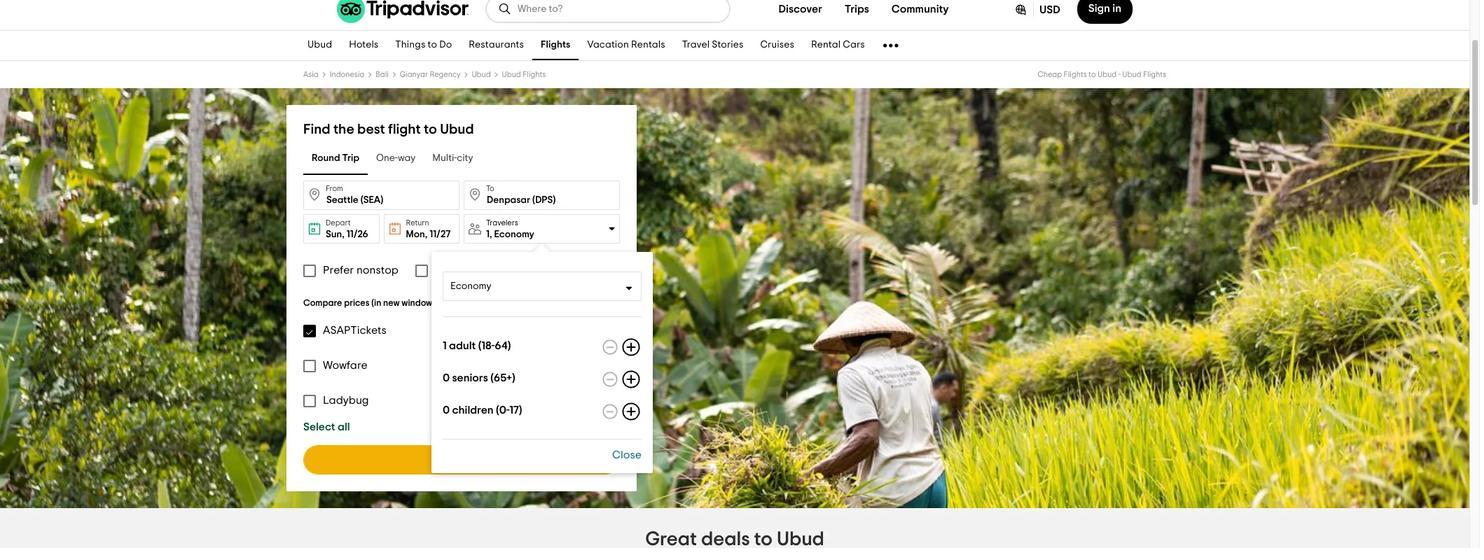 Task type: describe. For each thing, give the bounding box(es) containing it.
close
[[612, 450, 641, 461]]

compare
[[303, 299, 342, 308]]

discover
[[779, 4, 822, 15]]

airports
[[515, 265, 556, 276]]

round
[[312, 154, 340, 164]]

new
[[383, 299, 400, 308]]

rental cars link
[[803, 31, 873, 60]]

Search search field
[[518, 3, 718, 15]]

find the best flight to ubud
[[303, 123, 474, 137]]

multi-
[[432, 154, 457, 164]]

travel
[[682, 40, 710, 50]]

sign in link
[[1077, 0, 1133, 24]]

rentals
[[631, 40, 665, 50]]

1 adult (18-64)
[[442, 340, 511, 352]]

city or airport text field for from
[[303, 181, 459, 210]]

17)
[[509, 405, 522, 416]]

best
[[357, 123, 385, 137]]

depart sun, 11/26
[[326, 219, 368, 240]]

the
[[333, 123, 354, 137]]

1 horizontal spatial ubud link
[[472, 71, 491, 78]]

flights right "cheap"
[[1064, 71, 1087, 78]]

ladybug
[[323, 395, 369, 406]]

1 vertical spatial to
[[1089, 71, 1096, 78]]

restaurants link
[[460, 31, 532, 60]]

0 for 0 children (0-17)
[[442, 405, 449, 416]]

stories
[[712, 40, 743, 50]]

gianyar
[[400, 71, 428, 78]]

select all
[[303, 422, 350, 433]]

0 for 0 seniors (65+)
[[442, 373, 449, 384]]

seniors
[[452, 373, 488, 384]]

things to do link
[[387, 31, 460, 60]]

flights right -
[[1143, 71, 1166, 78]]

to
[[486, 185, 494, 193]]

,
[[490, 229, 492, 239]]

things to do
[[395, 40, 452, 50]]

sign in
[[1088, 3, 1121, 14]]

one-way
[[376, 154, 416, 164]]

city or airport text field for to
[[464, 181, 620, 210]]

gianyar regency link
[[400, 71, 461, 78]]

community button
[[880, 0, 960, 23]]

64)
[[494, 340, 511, 352]]

return mon, 11/27
[[406, 219, 451, 240]]

children
[[452, 405, 493, 416]]

sponsored
[[445, 300, 480, 307]]

prefer
[[323, 265, 354, 276]]

ubud flights link
[[502, 71, 546, 78]]

trip
[[342, 154, 359, 164]]

cheap flights to ubud - ubud flights
[[1038, 71, 1166, 78]]

vacation
[[587, 40, 629, 50]]

economy inside travelers 1 , economy
[[494, 229, 534, 239]]

trips button
[[833, 0, 880, 23]]

depart
[[326, 219, 351, 227]]

prices
[[344, 299, 369, 308]]

travel stories link
[[674, 31, 752, 60]]

gianyar regency
[[400, 71, 461, 78]]

asaptickets
[[323, 325, 386, 336]]

wowfare
[[323, 360, 368, 371]]

11/27
[[430, 230, 451, 240]]

travelers
[[486, 219, 518, 227]]

flight
[[388, 123, 421, 137]]

11/26
[[347, 230, 368, 240]]

city
[[457, 154, 473, 164]]

mon,
[[406, 230, 427, 240]]

1 inside travelers 1 , economy
[[486, 229, 490, 239]]

in
[[1113, 3, 1121, 14]]

0 horizontal spatial economy
[[450, 282, 491, 291]]

select
[[303, 422, 335, 433]]



Task type: locate. For each thing, give the bounding box(es) containing it.
flights
[[541, 40, 570, 50], [523, 71, 546, 78], [1064, 71, 1087, 78], [1143, 71, 1166, 78]]

1
[[486, 229, 490, 239], [442, 340, 446, 352]]

(0-
[[496, 405, 509, 416]]

2 vertical spatial to
[[424, 123, 437, 137]]

1 vertical spatial 1
[[442, 340, 446, 352]]

economy down travelers
[[494, 229, 534, 239]]

0 left seniors
[[442, 373, 449, 384]]

include
[[435, 265, 473, 276]]

1 horizontal spatial city or airport text field
[[464, 181, 620, 210]]

1 left "adult"
[[442, 340, 446, 352]]

ubud link down 'restaurants' link at the top left
[[472, 71, 491, 78]]

1 0 from the top
[[442, 373, 449, 384]]

(in
[[371, 299, 381, 308]]

0 children (0-17)
[[442, 405, 522, 416]]

0 left the children
[[442, 405, 449, 416]]

to left -
[[1089, 71, 1096, 78]]

sign
[[1088, 3, 1110, 14]]

all
[[338, 422, 350, 433]]

indonesia
[[330, 71, 364, 78]]

include nearby airports
[[435, 265, 556, 276]]

asia link
[[303, 71, 319, 78]]

trips
[[845, 4, 869, 15]]

cruises
[[760, 40, 794, 50]]

usd
[[1040, 4, 1060, 15]]

vacation rentals
[[587, 40, 665, 50]]

0 seniors (65+)
[[442, 373, 515, 384]]

city or airport text field up travelers 1 , economy
[[464, 181, 620, 210]]

regency
[[430, 71, 461, 78]]

rental cars
[[811, 40, 865, 50]]

(18-
[[478, 340, 494, 352]]

ubud link up "asia"
[[299, 31, 341, 60]]

bali link
[[376, 71, 389, 78]]

ubud flights
[[502, 71, 546, 78]]

cheap
[[1038, 71, 1062, 78]]

0 horizontal spatial city or airport text field
[[303, 181, 459, 210]]

0 vertical spatial economy
[[494, 229, 534, 239]]

flights link
[[532, 31, 579, 60]]

0 horizontal spatial 1
[[442, 340, 446, 352]]

community
[[892, 4, 949, 15]]

nonstop
[[356, 265, 399, 276]]

sun,
[[326, 230, 344, 240]]

do
[[439, 40, 452, 50]]

cruises link
[[752, 31, 803, 60]]

0 vertical spatial 0
[[442, 373, 449, 384]]

adult
[[449, 340, 475, 352]]

indonesia link
[[330, 71, 364, 78]]

window)
[[402, 299, 435, 308]]

economy up sponsored
[[450, 282, 491, 291]]

nearby
[[475, 265, 512, 276]]

1 city or airport text field from the left
[[303, 181, 459, 210]]

to left do
[[428, 40, 437, 50]]

1 horizontal spatial 1
[[486, 229, 490, 239]]

discover button
[[767, 0, 833, 23]]

one-
[[376, 154, 398, 164]]

tripadvisor image
[[337, 0, 469, 23]]

hotels link
[[341, 31, 387, 60]]

travelers 1 , economy
[[486, 219, 534, 239]]

ubud
[[307, 40, 332, 50], [472, 71, 491, 78], [502, 71, 521, 78], [1098, 71, 1117, 78], [1122, 71, 1141, 78], [440, 123, 474, 137]]

hotels
[[349, 40, 378, 50]]

economy
[[494, 229, 534, 239], [450, 282, 491, 291]]

multi-city
[[432, 154, 473, 164]]

2 city or airport text field from the left
[[464, 181, 620, 210]]

1 down travelers
[[486, 229, 490, 239]]

restaurants
[[469, 40, 524, 50]]

(65+)
[[490, 373, 515, 384]]

vacation rentals link
[[579, 31, 674, 60]]

flights up the ubud flights
[[541, 40, 570, 50]]

usd button
[[1002, 0, 1072, 24]]

things
[[395, 40, 425, 50]]

asia
[[303, 71, 319, 78]]

1 vertical spatial ubud link
[[472, 71, 491, 78]]

City or Airport text field
[[303, 181, 459, 210], [464, 181, 620, 210]]

0
[[442, 373, 449, 384], [442, 405, 449, 416]]

2 0 from the top
[[442, 405, 449, 416]]

round trip
[[312, 154, 359, 164]]

city or airport text field down one-
[[303, 181, 459, 210]]

to right "flight" on the top left
[[424, 123, 437, 137]]

way
[[398, 154, 416, 164]]

compare prices (in new window)
[[303, 299, 435, 308]]

ubud link
[[299, 31, 341, 60], [472, 71, 491, 78]]

0 vertical spatial ubud link
[[299, 31, 341, 60]]

search image
[[498, 2, 512, 16]]

flights down flights link
[[523, 71, 546, 78]]

1 horizontal spatial economy
[[494, 229, 534, 239]]

travel stories
[[682, 40, 743, 50]]

1 vertical spatial 0
[[442, 405, 449, 416]]

None search field
[[487, 0, 729, 22]]

0 vertical spatial 1
[[486, 229, 490, 239]]

0 horizontal spatial ubud link
[[299, 31, 341, 60]]

prefer nonstop
[[323, 265, 399, 276]]

return
[[406, 219, 429, 227]]

0 vertical spatial to
[[428, 40, 437, 50]]

rental
[[811, 40, 841, 50]]

cars
[[843, 40, 865, 50]]

find
[[303, 123, 330, 137]]

-
[[1118, 71, 1121, 78]]

1 vertical spatial economy
[[450, 282, 491, 291]]



Task type: vqa. For each thing, say whether or not it's contained in the screenshot.
"row" containing Sun
no



